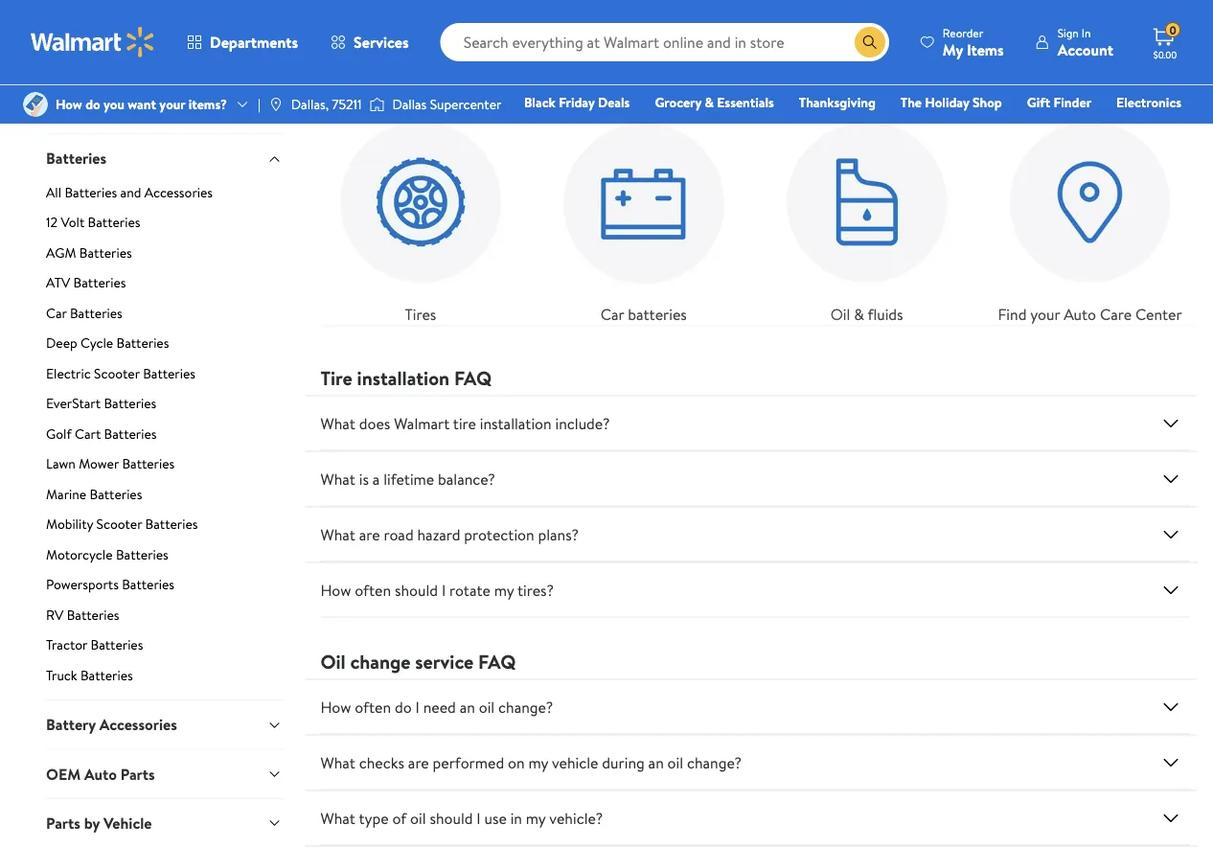 Task type: describe. For each thing, give the bounding box(es) containing it.
by for shop
[[367, 61, 387, 88]]

oem
[[46, 763, 81, 784]]

lifetime
[[383, 468, 434, 489]]

plans?
[[538, 524, 579, 545]]

mobility scooter batteries
[[46, 515, 198, 533]]

how often should i rotate my tires?
[[321, 579, 554, 600]]

batteries up 12 volt batteries
[[65, 183, 117, 201]]

checks
[[359, 752, 404, 773]]

powersports batteries
[[46, 575, 174, 594]]

parts by vehicle
[[46, 813, 152, 834]]

75211
[[332, 95, 362, 114]]

tires
[[405, 303, 436, 324]]

powersports batteries link
[[46, 575, 282, 601]]

list containing tires
[[309, 87, 1202, 325]]

does
[[359, 412, 390, 433]]

sign in account
[[1058, 24, 1113, 60]]

in
[[510, 807, 522, 828]]

Search search field
[[440, 23, 889, 61]]

what checks are performed on my vehicle during an oil change?
[[321, 752, 742, 773]]

everstart batteries
[[46, 394, 156, 413]]

2 horizontal spatial i
[[477, 807, 481, 828]]

protection
[[464, 524, 534, 545]]

thanksgiving link
[[790, 92, 884, 113]]

golf cart batteries link
[[46, 424, 282, 451]]

services
[[354, 32, 409, 53]]

what does walmart tire installation include? image
[[1159, 411, 1182, 434]]

0 vertical spatial should
[[395, 579, 438, 600]]

fluids
[[868, 303, 903, 324]]

golf cart batteries
[[46, 424, 157, 443]]

lawn mower batteries
[[46, 454, 175, 473]]

atv batteries
[[46, 273, 126, 292]]

0 vertical spatial installation
[[357, 364, 449, 391]]

motorcycle
[[46, 545, 113, 564]]

electric scooter batteries link
[[46, 364, 282, 390]]

0 horizontal spatial your
[[159, 95, 185, 114]]

tractor
[[46, 635, 87, 654]]

deep
[[46, 334, 77, 352]]

dallas,
[[291, 95, 329, 114]]

reorder
[[943, 24, 983, 41]]

all batteries and accessories
[[46, 183, 213, 201]]

batteries down agm batteries
[[73, 273, 126, 292]]

0
[[1169, 22, 1176, 38]]

how often do i need an oil change? image
[[1159, 695, 1182, 718]]

accessories for all batteries and accessories
[[144, 183, 213, 201]]

accessories for auto parts & accessories
[[156, 36, 254, 63]]

parts inside parts by vehicle "dropdown button"
[[46, 813, 80, 834]]

tires?
[[517, 579, 554, 600]]

0 horizontal spatial shop
[[321, 61, 363, 88]]

accessories inside dropdown button
[[99, 714, 177, 735]]

car batteries
[[601, 303, 687, 324]]

car batteries link
[[544, 102, 744, 325]]

car batteries
[[46, 303, 122, 322]]

batteries down deep cycle batteries link
[[143, 364, 196, 382]]

dallas
[[392, 95, 427, 114]]

 image for dallas, 75211
[[268, 97, 283, 112]]

finder
[[1054, 93, 1092, 112]]

dallas supercenter
[[392, 95, 502, 114]]

batteries up tractor batteries
[[67, 605, 119, 624]]

& for grocery & essentials
[[705, 93, 714, 112]]

dallas, 75211
[[291, 95, 362, 114]]

gift
[[1027, 93, 1050, 112]]

need
[[423, 696, 456, 717]]

essentials
[[717, 93, 774, 112]]

walmart
[[394, 412, 450, 433]]

agm
[[46, 243, 76, 262]]

car for car batteries
[[601, 303, 624, 324]]

by for parts
[[84, 813, 100, 834]]

1 horizontal spatial oil
[[479, 696, 495, 717]]

1 list from the top
[[309, 0, 1202, 40]]

everstart
[[46, 394, 101, 413]]

what for what are road hazard protection plans?
[[321, 524, 355, 545]]

1 list item from the left
[[309, 0, 607, 40]]

powersports
[[46, 575, 119, 594]]

batteries up lawn mower batteries
[[104, 424, 157, 443]]

Walmart Site-Wide search field
[[440, 23, 889, 61]]

what are road hazard protection plans?
[[321, 524, 579, 545]]

one debit link
[[1026, 119, 1108, 139]]

toy
[[754, 120, 774, 138]]

batteries down lawn mower batteries
[[90, 485, 142, 503]]

batteries button
[[46, 133, 282, 183]]

what for what does walmart tire installation include?
[[321, 412, 355, 433]]

search icon image
[[862, 34, 878, 50]]

i for need
[[415, 696, 420, 717]]

what type of oil should i use in my vehicle?
[[321, 807, 603, 828]]

tires link
[[321, 102, 521, 325]]

include?
[[555, 412, 610, 433]]

toy shop link
[[746, 119, 815, 139]]

gift finder
[[1027, 93, 1092, 112]]

often for should
[[355, 579, 391, 600]]

parts by vehicle button
[[46, 798, 282, 847]]

a
[[373, 468, 380, 489]]

tractor batteries
[[46, 635, 143, 654]]

you
[[104, 95, 124, 114]]

oem auto parts button
[[46, 749, 282, 798]]

center
[[1135, 303, 1182, 324]]

what type of oil should i use in my vehicle? image
[[1159, 806, 1182, 829]]

1 horizontal spatial do
[[395, 696, 412, 717]]

oem auto parts
[[46, 763, 155, 784]]

batteries down tractor batteries
[[80, 666, 133, 684]]

deep cycle batteries
[[46, 334, 169, 352]]

how do you want your items?
[[56, 95, 227, 114]]

batteries down 'golf cart batteries' "link"
[[122, 454, 175, 473]]

battery
[[46, 714, 96, 735]]

how for how do you want your items?
[[56, 95, 82, 114]]

how often should i rotate my tires? image
[[1159, 578, 1182, 601]]

walmart image
[[31, 27, 155, 57]]

in
[[1082, 24, 1091, 41]]

batteries inside "dropdown button"
[[46, 148, 106, 169]]

$0.00
[[1153, 48, 1177, 61]]

0 vertical spatial auto
[[46, 36, 87, 63]]

car batteries link
[[46, 303, 282, 330]]

auto parts & accessories
[[46, 36, 254, 63]]

0 horizontal spatial are
[[359, 524, 380, 545]]

battery accessories
[[46, 714, 177, 735]]

tractor batteries link
[[46, 635, 282, 662]]

lawn mower batteries link
[[46, 454, 282, 481]]

i for rotate
[[442, 579, 446, 600]]

during
[[602, 752, 645, 773]]

electronics
[[1116, 93, 1182, 112]]

electric
[[46, 364, 91, 382]]

black friday deals
[[524, 93, 630, 112]]



Task type: vqa. For each thing, say whether or not it's contained in the screenshot.
168
no



Task type: locate. For each thing, give the bounding box(es) containing it.
oil for oil change service faq
[[321, 648, 346, 675]]

service
[[415, 648, 474, 675]]

1 vertical spatial scooter
[[96, 515, 142, 533]]

one debit
[[1035, 120, 1099, 138]]

 image
[[369, 95, 385, 114]]

car for car batteries
[[46, 303, 67, 322]]

what are road hazard protection plans? image
[[1159, 523, 1182, 546]]

1 vertical spatial an
[[648, 752, 664, 773]]

1 vertical spatial auto
[[1064, 303, 1096, 324]]

scooter up motorcycle batteries
[[96, 515, 142, 533]]

by inside "dropdown button"
[[84, 813, 100, 834]]

3 what from the top
[[321, 524, 355, 545]]

rv batteries
[[46, 605, 119, 624]]

0 vertical spatial &
[[139, 36, 152, 63]]

1 horizontal spatial oil
[[831, 303, 850, 324]]

1 vertical spatial my
[[528, 752, 548, 773]]

1 what from the top
[[321, 412, 355, 433]]

0 vertical spatial oil
[[479, 696, 495, 717]]

2 horizontal spatial &
[[854, 303, 864, 324]]

road
[[384, 524, 414, 545]]

1 horizontal spatial i
[[442, 579, 446, 600]]

0 vertical spatial your
[[159, 95, 185, 114]]

1 vertical spatial are
[[408, 752, 429, 773]]

parts
[[91, 36, 134, 63], [121, 763, 155, 784], [46, 813, 80, 834]]

2 horizontal spatial oil
[[668, 752, 683, 773]]

0 horizontal spatial &
[[139, 36, 152, 63]]

do left you
[[85, 95, 100, 114]]

2 vertical spatial my
[[526, 807, 546, 828]]

i left rotate at the left of the page
[[442, 579, 446, 600]]

parts up vehicle
[[121, 763, 155, 784]]

shop
[[321, 61, 363, 88], [973, 93, 1002, 112], [777, 120, 806, 138]]

i left use at the bottom left
[[477, 807, 481, 828]]

how down change
[[321, 696, 351, 717]]

12
[[46, 213, 58, 232]]

1 vertical spatial oil
[[321, 648, 346, 675]]

my right "in"
[[526, 807, 546, 828]]

should left rotate at the left of the page
[[395, 579, 438, 600]]

black
[[524, 93, 556, 112]]

motorcycle batteries
[[46, 545, 168, 564]]

what is a lifetime balance? image
[[1159, 467, 1182, 490]]

0 vertical spatial list
[[309, 0, 1202, 40]]

what left 'type'
[[321, 807, 355, 828]]

scooter down 'deep cycle batteries'
[[94, 364, 140, 382]]

my for tires?
[[494, 579, 514, 600]]

how for how often should i rotate my tires?
[[321, 579, 351, 600]]

walmart+ link
[[1116, 119, 1190, 139]]

1 vertical spatial oil
[[668, 752, 683, 773]]

list item
[[309, 0, 607, 40], [607, 0, 904, 40], [904, 0, 1202, 40]]

scooter
[[94, 364, 140, 382], [96, 515, 142, 533]]

oil & fluids
[[831, 303, 903, 324]]

installation right tire
[[480, 412, 552, 433]]

1 horizontal spatial your
[[1030, 303, 1060, 324]]

1 vertical spatial your
[[1030, 303, 1060, 324]]

shop for the
[[973, 93, 1002, 112]]

& right grocery
[[705, 93, 714, 112]]

accessories
[[156, 36, 254, 63], [144, 183, 213, 201], [99, 714, 177, 735]]

0 vertical spatial i
[[442, 579, 446, 600]]

& for oil & fluids
[[854, 303, 864, 324]]

what checks are performed on my vehicle during an oil change? image
[[1159, 751, 1182, 774]]

2 list item from the left
[[607, 0, 904, 40]]

 image
[[23, 92, 48, 117], [268, 97, 283, 112]]

accessories up items?
[[156, 36, 254, 63]]

home
[[831, 120, 867, 138]]

2 vertical spatial i
[[477, 807, 481, 828]]

oil inside list
[[831, 303, 850, 324]]

car down atv
[[46, 303, 67, 322]]

your
[[159, 95, 185, 114], [1030, 303, 1060, 324]]

i
[[442, 579, 446, 600], [415, 696, 420, 717], [477, 807, 481, 828]]

1 vertical spatial should
[[430, 807, 473, 828]]

1 vertical spatial &
[[705, 93, 714, 112]]

shop inside the 'electronics toy shop'
[[777, 120, 806, 138]]

1 horizontal spatial  image
[[268, 97, 283, 112]]

batteries
[[46, 148, 106, 169], [65, 183, 117, 201], [88, 213, 140, 232], [79, 243, 132, 262], [73, 273, 126, 292], [70, 303, 122, 322], [116, 334, 169, 352], [143, 364, 196, 382], [104, 394, 156, 413], [104, 424, 157, 443], [122, 454, 175, 473], [90, 485, 142, 503], [145, 515, 198, 533], [116, 545, 168, 564], [122, 575, 174, 594], [67, 605, 119, 624], [91, 635, 143, 654], [80, 666, 133, 684]]

often down change
[[355, 696, 391, 717]]

& inside list
[[854, 303, 864, 324]]

departments
[[210, 32, 298, 53]]

often down road
[[355, 579, 391, 600]]

an right need
[[460, 696, 475, 717]]

find your auto care center link
[[990, 102, 1190, 325]]

 image left you
[[23, 92, 48, 117]]

scooter for electric
[[94, 364, 140, 382]]

0 vertical spatial oil
[[831, 303, 850, 324]]

agm batteries link
[[46, 243, 282, 269]]

how for how often do i need an oil change?
[[321, 696, 351, 717]]

should
[[395, 579, 438, 600], [430, 807, 473, 828]]

walmart+
[[1124, 120, 1182, 138]]

what for what is a lifetime balance?
[[321, 468, 355, 489]]

home link
[[823, 119, 875, 139]]

marine
[[46, 485, 86, 503]]

3 list item from the left
[[904, 0, 1202, 40]]

your inside list
[[1030, 303, 1060, 324]]

oil right the of
[[410, 807, 426, 828]]

1 vertical spatial list
[[309, 87, 1202, 325]]

2 vertical spatial auto
[[84, 763, 117, 784]]

rv
[[46, 605, 64, 624]]

an right "during"
[[648, 752, 664, 773]]

1 vertical spatial accessories
[[144, 183, 213, 201]]

reorder my items
[[943, 24, 1004, 60]]

the holiday shop
[[901, 93, 1002, 112]]

agm batteries
[[46, 243, 132, 262]]

lawn
[[46, 454, 76, 473]]

what left is
[[321, 468, 355, 489]]

2 vertical spatial parts
[[46, 813, 80, 834]]

1 car from the left
[[601, 303, 624, 324]]

batteries down motorcycle batteries link
[[122, 575, 174, 594]]

by down services
[[367, 61, 387, 88]]

0 vertical spatial how
[[56, 95, 82, 114]]

& up want
[[139, 36, 152, 63]]

& left fluids
[[854, 303, 864, 324]]

0 horizontal spatial installation
[[357, 364, 449, 391]]

0 vertical spatial change?
[[498, 696, 553, 717]]

what for what type of oil should i use in my vehicle?
[[321, 807, 355, 828]]

auto inside list
[[1064, 303, 1096, 324]]

type
[[359, 807, 389, 828]]

i left need
[[415, 696, 420, 717]]

mower
[[79, 454, 119, 473]]

deals
[[598, 93, 630, 112]]

batteries down all batteries and accessories
[[88, 213, 140, 232]]

parts inside oem auto parts "dropdown button"
[[121, 763, 155, 784]]

what left checks
[[321, 752, 355, 773]]

parts down oem
[[46, 813, 80, 834]]

1 horizontal spatial shop
[[777, 120, 806, 138]]

batteries up truck batteries
[[91, 635, 143, 654]]

battery accessories button
[[46, 700, 282, 749]]

how left you
[[56, 95, 82, 114]]

grocery & essentials link
[[646, 92, 783, 113]]

1 vertical spatial do
[[395, 696, 412, 717]]

batteries down the mobility scooter batteries link on the left of page
[[116, 545, 168, 564]]

2 car from the left
[[46, 303, 67, 322]]

1 vertical spatial shop
[[973, 93, 1002, 112]]

faq right "service"
[[478, 648, 516, 675]]

do left need
[[395, 696, 412, 717]]

accessories down truck batteries link
[[99, 714, 177, 735]]

0 vertical spatial parts
[[91, 36, 134, 63]]

an
[[460, 696, 475, 717], [648, 752, 664, 773]]

what does walmart tire installation include?
[[321, 412, 610, 433]]

2 vertical spatial accessories
[[99, 714, 177, 735]]

oil right need
[[479, 696, 495, 717]]

oil left fluids
[[831, 303, 850, 324]]

0 vertical spatial an
[[460, 696, 475, 717]]

should left use at the bottom left
[[430, 807, 473, 828]]

1 horizontal spatial are
[[408, 752, 429, 773]]

1 often from the top
[[355, 579, 391, 600]]

1 vertical spatial how
[[321, 579, 351, 600]]

how up change
[[321, 579, 351, 600]]

parts up you
[[91, 36, 134, 63]]

holiday
[[925, 93, 969, 112]]

shop for electronics
[[777, 120, 806, 138]]

how
[[56, 95, 82, 114], [321, 579, 351, 600], [321, 696, 351, 717]]

are right checks
[[408, 752, 429, 773]]

atv
[[46, 273, 70, 292]]

my for vehicle
[[528, 752, 548, 773]]

batteries down marine batteries link
[[145, 515, 198, 533]]

 image for how do you want your items?
[[23, 92, 48, 117]]

batteries up cycle on the top left
[[70, 303, 122, 322]]

registry
[[961, 120, 1010, 138]]

0 vertical spatial often
[[355, 579, 391, 600]]

1 vertical spatial installation
[[480, 412, 552, 433]]

0 vertical spatial faq
[[454, 364, 492, 391]]

and
[[120, 183, 141, 201]]

2 list from the top
[[309, 87, 1202, 325]]

my right on on the left bottom of the page
[[528, 752, 548, 773]]

friday
[[559, 93, 595, 112]]

grocery & essentials
[[655, 93, 774, 112]]

fashion
[[891, 120, 936, 138]]

shop up registry link
[[973, 93, 1002, 112]]

0 vertical spatial are
[[359, 524, 380, 545]]

auto left "care"
[[1064, 303, 1096, 324]]

list
[[309, 0, 1202, 40], [309, 87, 1202, 325]]

scooter for mobility
[[96, 515, 142, 533]]

0 vertical spatial accessories
[[156, 36, 254, 63]]

shop right toy
[[777, 120, 806, 138]]

batteries down car batteries link
[[116, 334, 169, 352]]

change? up what checks are performed on my vehicle during an oil change?
[[498, 696, 553, 717]]

care
[[1100, 303, 1132, 324]]

 image right |
[[268, 97, 283, 112]]

1 vertical spatial by
[[84, 813, 100, 834]]

by left vehicle
[[84, 813, 100, 834]]

electronics link
[[1108, 92, 1190, 113]]

what is a lifetime balance?
[[321, 468, 495, 489]]

2 vertical spatial &
[[854, 303, 864, 324]]

what
[[321, 412, 355, 433], [321, 468, 355, 489], [321, 524, 355, 545], [321, 752, 355, 773], [321, 807, 355, 828]]

oil right "during"
[[668, 752, 683, 773]]

is
[[359, 468, 369, 489]]

0 horizontal spatial do
[[85, 95, 100, 114]]

truck batteries
[[46, 666, 133, 684]]

your right find
[[1030, 303, 1060, 324]]

auto up how do you want your items?
[[46, 36, 87, 63]]

what for what checks are performed on my vehicle during an oil change?
[[321, 752, 355, 773]]

your right want
[[159, 95, 185, 114]]

1 vertical spatial faq
[[478, 648, 516, 675]]

0 horizontal spatial change?
[[498, 696, 553, 717]]

1 vertical spatial i
[[415, 696, 420, 717]]

motorcycle batteries link
[[46, 545, 282, 571]]

1 vertical spatial parts
[[121, 763, 155, 784]]

2 what from the top
[[321, 468, 355, 489]]

1 horizontal spatial change?
[[687, 752, 742, 773]]

atv batteries link
[[46, 273, 282, 300]]

0 vertical spatial by
[[367, 61, 387, 88]]

items
[[967, 39, 1004, 60]]

2 vertical spatial how
[[321, 696, 351, 717]]

balance?
[[438, 468, 495, 489]]

registry link
[[952, 119, 1018, 139]]

oil left change
[[321, 648, 346, 675]]

2 horizontal spatial shop
[[973, 93, 1002, 112]]

0 horizontal spatial oil
[[410, 807, 426, 828]]

batteries down the electric scooter batteries
[[104, 394, 156, 413]]

my left "tires?"
[[494, 579, 514, 600]]

tire
[[321, 364, 352, 391]]

black friday deals link
[[515, 92, 639, 113]]

faq up what does walmart tire installation include?
[[454, 364, 492, 391]]

oil
[[479, 696, 495, 717], [668, 752, 683, 773], [410, 807, 426, 828]]

oil for oil & fluids
[[831, 303, 850, 324]]

car left batteries
[[601, 303, 624, 324]]

0 vertical spatial my
[[494, 579, 514, 600]]

1 vertical spatial change?
[[687, 752, 742, 773]]

what left road
[[321, 524, 355, 545]]

batteries up the all
[[46, 148, 106, 169]]

0 vertical spatial scooter
[[94, 364, 140, 382]]

1 horizontal spatial &
[[705, 93, 714, 112]]

tire installation faq
[[321, 364, 492, 391]]

cycle
[[81, 334, 113, 352]]

0 horizontal spatial by
[[84, 813, 100, 834]]

one
[[1035, 120, 1063, 138]]

|
[[258, 95, 260, 114]]

find
[[998, 303, 1027, 324]]

0 horizontal spatial  image
[[23, 92, 48, 117]]

installation up walmart at the left
[[357, 364, 449, 391]]

0 vertical spatial do
[[85, 95, 100, 114]]

services button
[[314, 19, 425, 65]]

4 what from the top
[[321, 752, 355, 773]]

2 vertical spatial oil
[[410, 807, 426, 828]]

account
[[1058, 39, 1113, 60]]

0 horizontal spatial car
[[46, 303, 67, 322]]

shop up the 75211
[[321, 61, 363, 88]]

shop by category
[[321, 61, 466, 88]]

often
[[355, 579, 391, 600], [355, 696, 391, 717]]

auto right oem
[[84, 763, 117, 784]]

1 horizontal spatial car
[[601, 303, 624, 324]]

deep cycle batteries link
[[46, 334, 282, 360]]

auto inside "dropdown button"
[[84, 763, 117, 784]]

are left road
[[359, 524, 380, 545]]

of
[[392, 807, 407, 828]]

all
[[46, 183, 61, 201]]

change? right "during"
[[687, 752, 742, 773]]

what left does
[[321, 412, 355, 433]]

1 horizontal spatial by
[[367, 61, 387, 88]]

golf
[[46, 424, 72, 443]]

2 vertical spatial shop
[[777, 120, 806, 138]]

5 what from the top
[[321, 807, 355, 828]]

0 horizontal spatial an
[[460, 696, 475, 717]]

0 horizontal spatial oil
[[321, 648, 346, 675]]

0 horizontal spatial i
[[415, 696, 420, 717]]

1 horizontal spatial installation
[[480, 412, 552, 433]]

2 often from the top
[[355, 696, 391, 717]]

1 vertical spatial often
[[355, 696, 391, 717]]

vehicle
[[552, 752, 598, 773]]

batteries down 12 volt batteries
[[79, 243, 132, 262]]

0 vertical spatial shop
[[321, 61, 363, 88]]

the
[[901, 93, 922, 112]]

accessories up 12 volt batteries link
[[144, 183, 213, 201]]

1 horizontal spatial an
[[648, 752, 664, 773]]

often for do
[[355, 696, 391, 717]]



